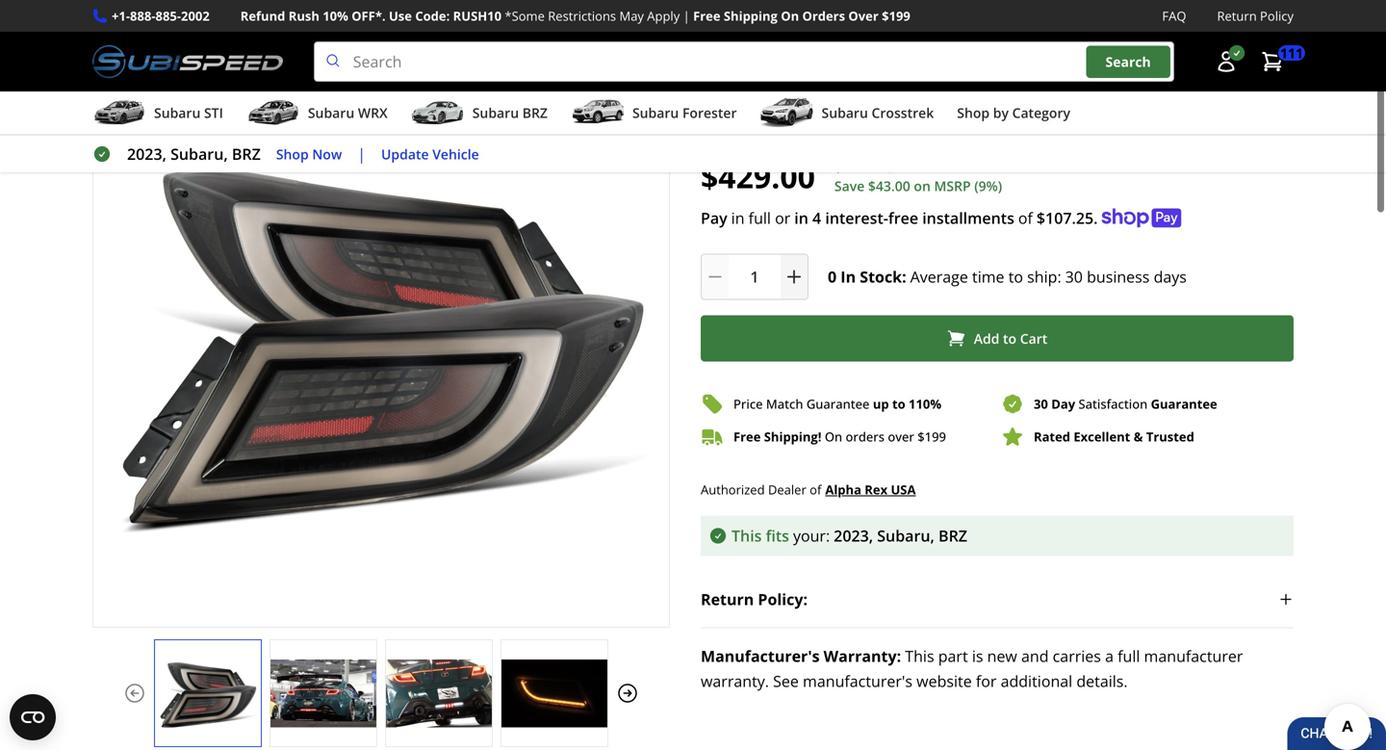 Task type: vqa. For each thing, say whether or not it's contained in the screenshot.
First name text field
no



Task type: describe. For each thing, give the bounding box(es) containing it.
.
[[1094, 208, 1099, 228]]

refund
[[241, 7, 285, 25]]

$43.00
[[869, 177, 911, 195]]

ship:
[[1028, 266, 1062, 287]]

review
[[846, 121, 884, 138]]

brz inside subaru brz dropdown button
[[523, 104, 548, 122]]

+1-
[[112, 7, 130, 25]]

return for return policy
[[1218, 7, 1258, 25]]

subaru forester button
[[571, 95, 737, 134]]

average
[[911, 266, 969, 287]]

business
[[1088, 266, 1150, 287]]

rush
[[289, 7, 320, 25]]

brz down a subaru wrx thumbnail image
[[232, 144, 261, 164]]

30 day satisfaction guarantee
[[1034, 395, 1218, 413]]

tail lights
[[229, 19, 290, 37]]

brz inside alpharex luxx-series led tail lights - black smoke - 2022-2024 toyota gr86 / subaru brz
[[907, 84, 943, 111]]

excellent
[[1074, 428, 1131, 446]]

1 empty star image from the left
[[701, 121, 718, 138]]

2 - from the left
[[1182, 53, 1188, 79]]

black
[[1060, 53, 1109, 79]]

update
[[381, 145, 429, 163]]

or
[[775, 208, 791, 228]]

a subaru sti thumbnail image image
[[92, 98, 146, 127]]

subaru for subaru wrx
[[308, 104, 355, 122]]

write a review link
[[801, 121, 884, 138]]

shop pay image
[[1102, 209, 1182, 228]]

decrement image
[[706, 267, 725, 287]]

0 horizontal spatial 2023,
[[127, 144, 167, 164]]

manufacturer
[[1145, 646, 1244, 666]]

warranty.
[[701, 671, 770, 691]]

match
[[767, 395, 804, 413]]

subaru for subaru sti
[[154, 104, 201, 122]]

code:
[[415, 7, 450, 25]]

shop for shop by category
[[958, 104, 990, 122]]

subaru forester
[[633, 104, 737, 122]]

rex
[[865, 481, 888, 499]]

save
[[835, 177, 865, 195]]

free shipping! on orders over $ 199
[[734, 428, 947, 446]]

subaru sti
[[154, 104, 223, 122]]

a inside this part is new and carries a full manufacturer warranty. see manufacturer's website for additional details.
[[1106, 646, 1114, 666]]

1 horizontal spatial free
[[734, 428, 761, 446]]

series
[[849, 53, 904, 79]]

alpharex
[[701, 53, 789, 79]]

orders
[[846, 428, 885, 446]]

pay in full or in 4 interest-free installments of $107.25 .
[[701, 208, 1099, 228]]

a subaru brz thumbnail image image
[[411, 98, 465, 127]]

(9%)
[[975, 177, 1003, 195]]

and
[[1022, 646, 1049, 666]]

shop by category
[[958, 104, 1071, 122]]

new
[[988, 646, 1018, 666]]

home image
[[92, 20, 108, 36]]

return policy: button
[[701, 571, 1294, 627]]

0 horizontal spatial subaru,
[[171, 144, 228, 164]]

0 horizontal spatial a
[[835, 121, 842, 138]]

tail inside alpharex luxx-series led tail lights - black smoke - 2022-2024 toyota gr86 / subaru brz
[[950, 53, 983, 79]]

shop now link
[[276, 143, 342, 165]]

tail lights link left 10%
[[229, 19, 305, 37]]

0 vertical spatial to
[[1009, 266, 1024, 287]]

category
[[1013, 104, 1071, 122]]

open widget image
[[10, 694, 56, 741]]

luxx-
[[794, 53, 849, 79]]

*some
[[505, 7, 545, 25]]

tail lights link right 2002
[[229, 19, 290, 37]]

1 horizontal spatial msrp
[[935, 177, 971, 195]]

carries
[[1053, 646, 1102, 666]]

refund rush 10% off*. use code: rush10 *some restrictions may apply | free shipping on orders over $199
[[241, 7, 911, 25]]

add to cart button
[[701, 316, 1294, 362]]

arx675020
[[120, 74, 193, 92]]

this for part
[[906, 646, 935, 666]]

this for fits
[[732, 525, 762, 546]]

subaru for subaru brz
[[473, 104, 519, 122]]

day
[[1052, 395, 1076, 413]]

go to right image image
[[616, 682, 640, 705]]

shipping!
[[765, 428, 822, 446]]

subaru inside alpharex luxx-series led tail lights - black smoke - 2022-2024 toyota gr86 / subaru brz
[[836, 84, 902, 111]]

use
[[389, 7, 412, 25]]

time
[[973, 266, 1005, 287]]

10%
[[323, 7, 349, 25]]

0 horizontal spatial msrp
[[875, 158, 911, 176]]

rated excellent & trusted
[[1034, 428, 1195, 446]]

a subaru forester thumbnail image image
[[571, 98, 625, 127]]

/ for tail lights
[[208, 17, 213, 38]]

2 guarantee from the left
[[1152, 395, 1218, 413]]

0 horizontal spatial 30
[[1034, 395, 1049, 413]]

wrx
[[358, 104, 388, 122]]

write
[[801, 121, 832, 138]]

this part is new and carries a full manufacturer warranty. see manufacturer's website for additional details.
[[701, 646, 1244, 691]]

return policy link
[[1218, 6, 1294, 26]]

dealer
[[769, 481, 807, 498]]

shop now
[[276, 145, 342, 163]]

0 vertical spatial lights
[[253, 19, 290, 37]]

led
[[909, 53, 945, 79]]

increment image
[[785, 267, 804, 287]]

subaru brz
[[473, 104, 548, 122]]

faq link
[[1163, 6, 1187, 26]]

to inside button
[[1004, 329, 1017, 348]]

199
[[925, 428, 947, 446]]

of inside authorized dealer of alpha rex usa
[[810, 481, 822, 498]]

smoke
[[1114, 53, 1177, 79]]

warranty:
[[824, 646, 902, 666]]

on
[[914, 177, 931, 195]]

gr86
[[770, 84, 818, 111]]

in
[[841, 266, 856, 287]]

3 empty star image from the left
[[769, 121, 785, 138]]

2002
[[181, 7, 210, 25]]

full inside this part is new and carries a full manufacturer warranty. see manufacturer's website for additional details.
[[1118, 646, 1141, 666]]

details.
[[1077, 671, 1128, 691]]



Task type: locate. For each thing, give the bounding box(es) containing it.
subaru crosstrek
[[822, 104, 935, 122]]

off*.
[[352, 7, 386, 25]]

update vehicle button
[[381, 143, 479, 165]]

return for return policy:
[[701, 589, 754, 609]]

msrp
[[875, 158, 911, 176], [935, 177, 971, 195]]

- left black at top right
[[1048, 53, 1055, 79]]

add to cart
[[974, 329, 1048, 348]]

website
[[917, 671, 973, 691]]

subaru wrx button
[[246, 95, 388, 134]]

1 horizontal spatial guarantee
[[1152, 395, 1218, 413]]

1 horizontal spatial 30
[[1066, 266, 1084, 287]]

full up details.
[[1118, 646, 1141, 666]]

on left the orders
[[825, 428, 843, 446]]

on
[[781, 7, 800, 25], [825, 428, 843, 446]]

0 horizontal spatial /
[[123, 17, 129, 38]]

2 empty star image from the left
[[735, 121, 752, 138]]

1 vertical spatial full
[[1118, 646, 1141, 666]]

guarantee up trusted
[[1152, 395, 1218, 413]]

1 in from the left
[[732, 208, 745, 228]]

fits
[[766, 525, 790, 546]]

search
[[1106, 52, 1152, 71]]

111
[[1281, 44, 1304, 62]]

to right "up"
[[893, 395, 906, 413]]

over
[[888, 428, 915, 446]]

2023,
[[127, 144, 167, 164], [834, 525, 874, 546]]

brz
[[907, 84, 943, 111], [523, 104, 548, 122], [232, 144, 261, 164], [939, 525, 968, 546]]

1 vertical spatial lights
[[988, 53, 1043, 79]]

satisfaction
[[1079, 395, 1148, 413]]

manufacturer's
[[701, 646, 820, 666]]

/ left 888-
[[123, 17, 129, 38]]

search input field
[[314, 42, 1175, 82]]

subaru crosstrek button
[[760, 95, 935, 134]]

0 horizontal spatial on
[[781, 7, 800, 25]]

0 horizontal spatial this
[[732, 525, 762, 546]]

now
[[312, 145, 342, 163]]

empty star image
[[718, 121, 735, 138], [735, 121, 752, 138]]

for
[[977, 671, 997, 691]]

of left alpha
[[810, 481, 822, 498]]

- left 2022-
[[1182, 53, 1188, 79]]

&
[[1134, 428, 1144, 446]]

return
[[1218, 7, 1258, 25], [701, 589, 754, 609]]

1 vertical spatial tail
[[950, 53, 983, 79]]

+1-888-885-2002
[[112, 7, 210, 25]]

None number field
[[701, 254, 809, 300]]

exterior
[[144, 19, 192, 37]]

return left policy:
[[701, 589, 754, 609]]

tail right 2002
[[229, 19, 250, 37]]

guarantee up free shipping! on orders over $ 199
[[807, 395, 870, 413]]

subispeed logo image
[[92, 42, 283, 82]]

1 horizontal spatial return
[[1218, 7, 1258, 25]]

885-
[[156, 7, 181, 25]]

0 vertical spatial full
[[749, 208, 771, 228]]

0 vertical spatial return
[[1218, 7, 1258, 25]]

0 vertical spatial on
[[781, 7, 800, 25]]

1 horizontal spatial on
[[825, 428, 843, 446]]

full left or
[[749, 208, 771, 228]]

0 horizontal spatial in
[[732, 208, 745, 228]]

lights left 10%
[[253, 19, 290, 37]]

faq
[[1163, 7, 1187, 25]]

2022-
[[1193, 53, 1244, 79]]

2 horizontal spatial /
[[823, 84, 830, 111]]

this left fits
[[732, 525, 762, 546]]

of left $107.25
[[1019, 208, 1033, 228]]

brz left a subaru forester thumbnail image
[[523, 104, 548, 122]]

may
[[620, 7, 644, 25]]

tail right the led
[[950, 53, 983, 79]]

0 horizontal spatial shop
[[276, 145, 309, 163]]

price
[[734, 395, 763, 413]]

lights inside alpharex luxx-series led tail lights - black smoke - 2022-2024 toyota gr86 / subaru brz
[[988, 53, 1043, 79]]

1 vertical spatial subaru,
[[878, 525, 935, 546]]

shop
[[958, 104, 990, 122], [276, 145, 309, 163]]

return left policy
[[1218, 7, 1258, 25]]

rush10
[[453, 7, 502, 25]]

1 vertical spatial this
[[906, 646, 935, 666]]

0 horizontal spatial tail
[[229, 19, 250, 37]]

apply
[[648, 7, 680, 25]]

manufacturer's warranty:
[[701, 646, 902, 666]]

1 vertical spatial shop
[[276, 145, 309, 163]]

to right "time"
[[1009, 266, 1024, 287]]

0 vertical spatial shop
[[958, 104, 990, 122]]

rated
[[1034, 428, 1071, 446]]

888-
[[130, 7, 156, 25]]

0 horizontal spatial guarantee
[[807, 395, 870, 413]]

$199
[[882, 7, 911, 25]]

return policy:
[[701, 589, 808, 609]]

0 vertical spatial 30
[[1066, 266, 1084, 287]]

0 vertical spatial a
[[835, 121, 842, 138]]

1 vertical spatial a
[[1106, 646, 1114, 666]]

0 vertical spatial subaru,
[[171, 144, 228, 164]]

1 horizontal spatial tail
[[950, 53, 983, 79]]

$429.00
[[701, 156, 816, 198]]

2 vertical spatial to
[[893, 395, 906, 413]]

brz up return policy: dropdown button
[[939, 525, 968, 546]]

1 horizontal spatial of
[[1019, 208, 1033, 228]]

toyota
[[701, 84, 765, 111]]

guarantee
[[807, 395, 870, 413], [1152, 395, 1218, 413]]

tail
[[229, 19, 250, 37], [950, 53, 983, 79]]

0 horizontal spatial return
[[701, 589, 754, 609]]

free right apply
[[694, 7, 721, 25]]

$107.25
[[1037, 208, 1094, 228]]

shop left now
[[276, 145, 309, 163]]

usa
[[891, 481, 916, 499]]

write a review
[[801, 121, 884, 138]]

1 vertical spatial to
[[1004, 329, 1017, 348]]

orders
[[803, 7, 846, 25]]

0 horizontal spatial |
[[358, 144, 366, 164]]

msrp up $43.00
[[875, 158, 911, 176]]

0 vertical spatial this
[[732, 525, 762, 546]]

in left 4 in the right of the page
[[795, 208, 809, 228]]

shop inside dropdown button
[[958, 104, 990, 122]]

manufacturer's
[[803, 671, 913, 691]]

1 horizontal spatial subaru,
[[878, 525, 935, 546]]

cart
[[1021, 329, 1048, 348]]

1 horizontal spatial lights
[[988, 53, 1043, 79]]

1 horizontal spatial -
[[1182, 53, 1188, 79]]

this left part
[[906, 646, 935, 666]]

1 empty star image from the left
[[718, 121, 735, 138]]

0 vertical spatial free
[[694, 7, 721, 25]]

subaru
[[836, 84, 902, 111], [154, 104, 201, 122], [308, 104, 355, 122], [473, 104, 519, 122], [633, 104, 679, 122], [822, 104, 869, 122]]

0 horizontal spatial full
[[749, 208, 771, 228]]

brz down the led
[[907, 84, 943, 111]]

search button
[[1087, 46, 1171, 78]]

0 vertical spatial of
[[1019, 208, 1033, 228]]

1 vertical spatial |
[[358, 144, 366, 164]]

/ down luxx-
[[823, 84, 830, 111]]

4
[[813, 208, 822, 228]]

subaru wrx
[[308, 104, 388, 122]]

shop left by
[[958, 104, 990, 122]]

1 horizontal spatial a
[[1106, 646, 1114, 666]]

lights up shop by category
[[988, 53, 1043, 79]]

/ for exterior
[[123, 17, 129, 38]]

return inside dropdown button
[[701, 589, 754, 609]]

1 guarantee from the left
[[807, 395, 870, 413]]

2023, down 'subaru sti' dropdown button
[[127, 144, 167, 164]]

/ up subispeed logo
[[208, 17, 213, 38]]

1 horizontal spatial this
[[906, 646, 935, 666]]

trusted
[[1147, 428, 1195, 446]]

crosstrek
[[872, 104, 935, 122]]

shop for shop now
[[276, 145, 309, 163]]

30 right ship:
[[1066, 266, 1084, 287]]

+1-888-885-2002 link
[[112, 6, 210, 26]]

lights
[[253, 19, 290, 37], [988, 53, 1043, 79]]

0 vertical spatial |
[[683, 7, 690, 25]]

empty star image
[[701, 121, 718, 138], [752, 121, 769, 138], [769, 121, 785, 138]]

this inside this part is new and carries a full manufacturer warranty. see manufacturer's website for additional details.
[[906, 646, 935, 666]]

0 vertical spatial tail
[[229, 19, 250, 37]]

30
[[1066, 266, 1084, 287], [1034, 395, 1049, 413]]

1 vertical spatial free
[[734, 428, 761, 446]]

1 - from the left
[[1048, 53, 1055, 79]]

subaru for subaru forester
[[633, 104, 679, 122]]

2023, right the your:
[[834, 525, 874, 546]]

a
[[835, 121, 842, 138], [1106, 646, 1114, 666]]

subaru, down usa
[[878, 525, 935, 546]]

subaru for subaru crosstrek
[[822, 104, 869, 122]]

1 horizontal spatial full
[[1118, 646, 1141, 666]]

free down price
[[734, 428, 761, 446]]

a right write
[[835, 121, 842, 138]]

1 vertical spatial 30
[[1034, 395, 1049, 413]]

| right apply
[[683, 7, 690, 25]]

on left orders
[[781, 7, 800, 25]]

0 horizontal spatial free
[[694, 7, 721, 25]]

1 horizontal spatial 2023,
[[834, 525, 874, 546]]

0 horizontal spatial of
[[810, 481, 822, 498]]

policy
[[1261, 7, 1294, 25]]

add
[[974, 329, 1000, 348]]

button image
[[1216, 50, 1239, 73]]

30 left day
[[1034, 395, 1049, 413]]

0 horizontal spatial lights
[[253, 19, 290, 37]]

shop inside "link"
[[276, 145, 309, 163]]

1 horizontal spatial in
[[795, 208, 809, 228]]

see
[[774, 671, 799, 691]]

1 vertical spatial return
[[701, 589, 754, 609]]

subaru, down subaru sti
[[171, 144, 228, 164]]

is
[[973, 646, 984, 666]]

free
[[694, 7, 721, 25], [734, 428, 761, 446]]

| right now
[[358, 144, 366, 164]]

this fits your: 2023, subaru, brz
[[732, 525, 968, 546]]

a subaru wrx thumbnail image image
[[246, 98, 300, 127]]

1 vertical spatial on
[[825, 428, 843, 446]]

/ inside alpharex luxx-series led tail lights - black smoke - 2022-2024 toyota gr86 / subaru brz
[[823, 84, 830, 111]]

a up details.
[[1106, 646, 1114, 666]]

/
[[123, 17, 129, 38], [208, 17, 213, 38], [823, 84, 830, 111]]

alpha rex usa link
[[826, 479, 916, 500]]

1 horizontal spatial shop
[[958, 104, 990, 122]]

1 vertical spatial 2023,
[[834, 525, 874, 546]]

over
[[849, 7, 879, 25]]

2 in from the left
[[795, 208, 809, 228]]

sti
[[204, 104, 223, 122]]

0 horizontal spatial -
[[1048, 53, 1055, 79]]

1 horizontal spatial |
[[683, 7, 690, 25]]

msrp right on
[[935, 177, 971, 195]]

2 empty star image from the left
[[752, 121, 769, 138]]

exterior link
[[144, 19, 208, 37], [144, 19, 192, 37]]

your:
[[794, 525, 830, 546]]

of
[[1019, 208, 1033, 228], [810, 481, 822, 498]]

1 horizontal spatial /
[[208, 17, 213, 38]]

in right pay
[[732, 208, 745, 228]]

0 vertical spatial 2023,
[[127, 144, 167, 164]]

vehicle
[[433, 145, 479, 163]]

1 vertical spatial of
[[810, 481, 822, 498]]

this
[[732, 525, 762, 546], [906, 646, 935, 666]]

return inside 'link'
[[1218, 7, 1258, 25]]

a subaru crosstrek thumbnail image image
[[760, 98, 814, 127]]

to right add
[[1004, 329, 1017, 348]]



